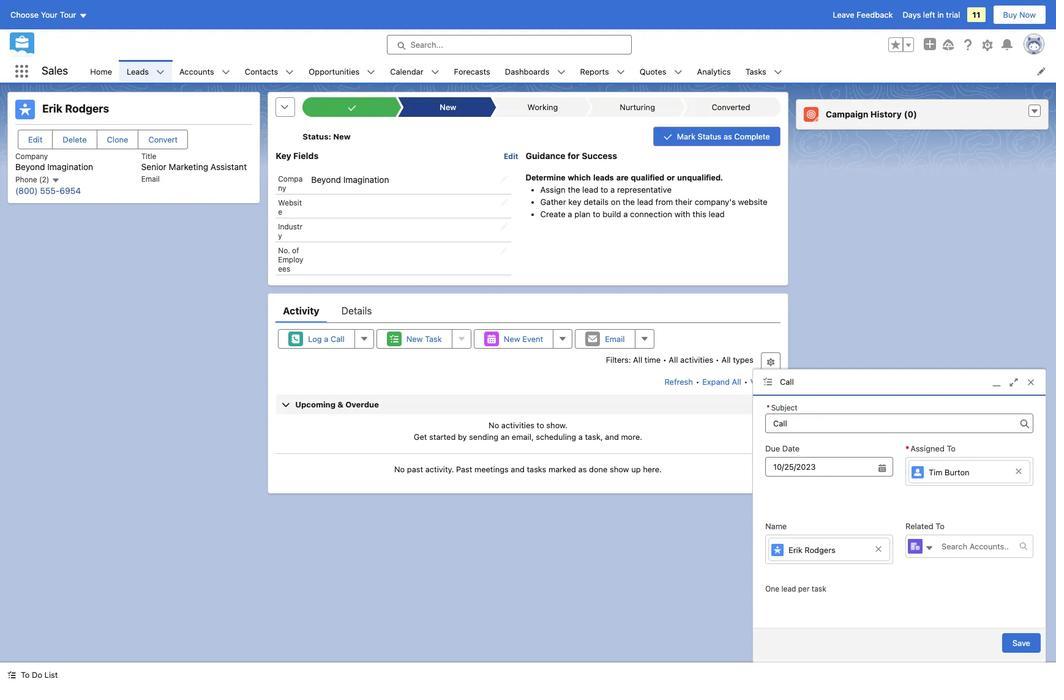 Task type: describe. For each thing, give the bounding box(es) containing it.
expand
[[702, 377, 730, 387]]

edit button
[[18, 130, 53, 149]]

text default image inside to do list button
[[7, 671, 16, 680]]

marked
[[549, 465, 576, 474]]

trial
[[946, 10, 960, 20]]

mark status as complete button
[[653, 127, 781, 146]]

text default image for calendar
[[431, 68, 439, 76]]

mark status as complete
[[677, 132, 770, 141]]

all right the view
[[771, 377, 780, 387]]

plan
[[575, 209, 591, 219]]

• up expand on the bottom right of page
[[716, 355, 719, 365]]

mark
[[677, 132, 696, 141]]

one lead per task
[[765, 585, 826, 594]]

expand all button
[[702, 372, 742, 392]]

ees
[[278, 264, 290, 274]]

activity.
[[425, 465, 454, 474]]

senior
[[141, 162, 166, 172]]

text default image for contacts
[[286, 68, 294, 76]]

• right time at the bottom of the page
[[663, 355, 667, 365]]

(0)
[[904, 109, 917, 120]]

edit inside button
[[28, 135, 42, 145]]

new for new
[[440, 102, 456, 112]]

refresh
[[665, 377, 693, 387]]

0 vertical spatial rodgers
[[65, 102, 109, 115]]

list containing home
[[83, 60, 1056, 83]]

employ
[[278, 255, 303, 264]]

calendar link
[[383, 60, 431, 83]]

from
[[655, 197, 673, 207]]

* for *
[[906, 444, 909, 453]]

contacts
[[245, 66, 278, 76]]

more.
[[621, 432, 642, 442]]

started
[[429, 432, 456, 442]]

forecasts link
[[447, 60, 498, 83]]

days left in trial
[[903, 10, 960, 20]]

dashboards list item
[[498, 60, 573, 83]]

tim
[[929, 468, 943, 477]]

email button
[[575, 329, 635, 349]]

fields
[[293, 151, 319, 161]]

imagination inside company beyond imagination
[[47, 162, 93, 172]]

1 horizontal spatial beyond
[[311, 174, 341, 185]]

by
[[458, 432, 467, 442]]

text default image for dashboards
[[557, 68, 565, 76]]

clone
[[107, 135, 128, 145]]

log a call
[[308, 334, 345, 344]]

calendar
[[390, 66, 423, 76]]

a left plan
[[568, 209, 572, 219]]

tasks
[[746, 66, 767, 76]]

upcoming & overdue
[[295, 400, 379, 409]]

text default image for tasks
[[774, 68, 782, 76]]

success
[[582, 151, 617, 161]]

choose your tour button
[[10, 5, 88, 24]]

due
[[765, 444, 780, 453]]

reports list item
[[573, 60, 632, 83]]

call inside button
[[331, 334, 345, 344]]

text default image for accounts
[[221, 68, 230, 76]]

determine
[[526, 173, 566, 182]]

search... button
[[387, 35, 632, 54]]

(800) 555-6954
[[15, 186, 81, 196]]

accounts
[[179, 66, 214, 76]]

* for * subject
[[767, 403, 770, 412]]

leads
[[593, 173, 614, 182]]

name
[[765, 521, 787, 531]]

(800) 555-6954 link
[[15, 186, 81, 196]]

calendar list item
[[383, 60, 447, 83]]

opportunities list item
[[301, 60, 383, 83]]

opportunities
[[309, 66, 360, 76]]

• left the view
[[744, 377, 748, 387]]

all right time at the bottom of the page
[[669, 355, 678, 365]]

sending
[[469, 432, 499, 442]]

to inside the no activities to show. get started by sending an email, scheduling a task, and more.
[[537, 421, 544, 430]]

save button
[[1002, 633, 1041, 653]]

new event
[[504, 334, 543, 344]]

which
[[568, 173, 591, 182]]

industr y
[[278, 222, 302, 240]]

contacts list item
[[237, 60, 301, 83]]

converted
[[712, 102, 750, 112]]

status : new
[[303, 132, 351, 141]]

refresh • expand all • view all
[[665, 377, 780, 387]]

left
[[923, 10, 935, 20]]

a inside button
[[324, 334, 328, 344]]

convert button
[[138, 130, 188, 149]]

all left types
[[722, 355, 731, 365]]

to do list
[[21, 670, 58, 680]]

1 horizontal spatial edit
[[504, 152, 518, 161]]

all right expand on the bottom right of page
[[732, 377, 741, 387]]

connection
[[630, 209, 672, 219]]

to inside button
[[21, 670, 30, 680]]

0 horizontal spatial email
[[141, 175, 160, 184]]

y
[[278, 231, 282, 240]]

clone button
[[96, 130, 139, 149]]

guidance
[[526, 151, 566, 161]]

show.
[[546, 421, 568, 430]]

email inside button
[[605, 334, 625, 344]]

tasks list item
[[738, 60, 790, 83]]

no for past
[[394, 465, 405, 474]]

leave feedback
[[833, 10, 893, 20]]

key
[[568, 197, 581, 207]]

1 vertical spatial and
[[511, 465, 525, 474]]

filters: all time • all activities • all types
[[606, 355, 754, 365]]

or
[[667, 173, 675, 182]]

email,
[[512, 432, 534, 442]]

due date
[[765, 444, 800, 453]]

0 horizontal spatial erik
[[42, 102, 63, 115]]

title senior marketing assistant
[[141, 152, 247, 172]]

related to
[[906, 521, 945, 531]]

title
[[141, 152, 156, 161]]

text default image for leads
[[156, 68, 165, 76]]

lead up details
[[582, 185, 598, 195]]

feedback
[[857, 10, 893, 20]]

new event button
[[474, 329, 554, 349]]

this
[[693, 209, 707, 219]]

delete button
[[52, 130, 97, 149]]

beyond inside company beyond imagination
[[15, 162, 45, 172]]

leads
[[127, 66, 149, 76]]

new right :
[[333, 132, 351, 141]]

view
[[751, 377, 769, 387]]



Task type: locate. For each thing, give the bounding box(es) containing it.
lead image
[[15, 100, 35, 119]]

beyond
[[15, 162, 45, 172], [311, 174, 341, 185]]

website
[[738, 197, 768, 207]]

1 horizontal spatial imagination
[[343, 174, 389, 185]]

quotes list item
[[632, 60, 690, 83]]

call dialog
[[753, 369, 1046, 663]]

0 vertical spatial imagination
[[47, 162, 93, 172]]

555-
[[40, 186, 60, 196]]

0 vertical spatial to
[[601, 185, 608, 195]]

status right mark
[[698, 132, 722, 141]]

no.
[[278, 246, 290, 255]]

campaign
[[826, 109, 869, 120]]

websit e
[[278, 198, 302, 217]]

upcoming & overdue button
[[276, 395, 780, 414]]

text default image inside dashboards list item
[[557, 68, 565, 76]]

upcoming
[[295, 400, 336, 409]]

activity link
[[283, 299, 319, 323]]

no up sending
[[489, 421, 499, 430]]

text default image right the accounts at the top left of page
[[221, 68, 230, 76]]

rodgers up "delete"
[[65, 102, 109, 115]]

erik rodgers inside call dialog
[[789, 545, 836, 555]]

1 horizontal spatial activities
[[680, 355, 714, 365]]

0 horizontal spatial to
[[21, 670, 30, 680]]

as
[[724, 132, 732, 141], [578, 465, 587, 474]]

1 vertical spatial no
[[394, 465, 405, 474]]

text default image left reports
[[557, 68, 565, 76]]

* left subject
[[767, 403, 770, 412]]

the
[[568, 185, 580, 195], [623, 197, 635, 207]]

and inside the no activities to show. get started by sending an email, scheduling a task, and more.
[[605, 432, 619, 442]]

none text field inside call dialog
[[765, 457, 893, 477]]

done
[[589, 465, 608, 474]]

per
[[798, 585, 810, 594]]

text default image right tasks
[[774, 68, 782, 76]]

a inside the no activities to show. get started by sending an email, scheduling a task, and more.
[[579, 432, 583, 442]]

to do list button
[[0, 663, 65, 688]]

company's
[[695, 197, 736, 207]]

to right related
[[936, 521, 945, 531]]

email down senior at the left top of page
[[141, 175, 160, 184]]

1 horizontal spatial and
[[605, 432, 619, 442]]

analytics link
[[690, 60, 738, 83]]

*
[[767, 403, 770, 412], [906, 444, 909, 453]]

tim burton
[[929, 468, 970, 477]]

log a call button
[[278, 329, 355, 349]]

0 vertical spatial erik rodgers
[[42, 102, 109, 115]]

1 vertical spatial as
[[578, 465, 587, 474]]

lead down company's
[[709, 209, 725, 219]]

1 vertical spatial to
[[593, 209, 600, 219]]

websit
[[278, 198, 302, 207]]

0 vertical spatial activities
[[680, 355, 714, 365]]

sales
[[42, 64, 68, 77]]

1 horizontal spatial no
[[489, 421, 499, 430]]

tasks
[[527, 465, 546, 474]]

in
[[938, 10, 944, 20]]

1 vertical spatial rodgers
[[805, 545, 836, 555]]

None text field
[[765, 414, 1034, 433]]

1 horizontal spatial *
[[906, 444, 909, 453]]

1 horizontal spatial status
[[698, 132, 722, 141]]

2 vertical spatial to
[[537, 421, 544, 430]]

assistant
[[211, 162, 247, 172]]

1 vertical spatial activities
[[501, 421, 535, 430]]

1 vertical spatial call
[[780, 377, 794, 387]]

activities inside the no activities to show. get started by sending an email, scheduling a task, and more.
[[501, 421, 535, 430]]

2 horizontal spatial to
[[947, 444, 956, 453]]

0 vertical spatial *
[[767, 403, 770, 412]]

choose your tour
[[10, 10, 76, 20]]

new left event
[[504, 334, 520, 344]]

to down leads
[[601, 185, 608, 195]]

0 horizontal spatial and
[[511, 465, 525, 474]]

and
[[605, 432, 619, 442], [511, 465, 525, 474]]

text default image inside reports list item
[[616, 68, 625, 76]]

all left time at the bottom of the page
[[633, 355, 642, 365]]

text default image inside phone (2) popup button
[[51, 176, 60, 185]]

text default image inside opportunities 'list item'
[[367, 68, 376, 76]]

industr
[[278, 222, 302, 231]]

the right on
[[623, 197, 635, 207]]

* left the assigned
[[906, 444, 909, 453]]

lead down representative
[[637, 197, 653, 207]]

tour
[[60, 10, 76, 20]]

text default image inside quotes list item
[[674, 68, 682, 76]]

edit left guidance
[[504, 152, 518, 161]]

0 vertical spatial no
[[489, 421, 499, 430]]

to
[[601, 185, 608, 195], [593, 209, 600, 219], [537, 421, 544, 430]]

a right 'log'
[[324, 334, 328, 344]]

accounts image
[[908, 540, 923, 554]]

and right task,
[[605, 432, 619, 442]]

working link
[[498, 97, 585, 117]]

here.
[[643, 465, 662, 474]]

email up filters: at the right bottom
[[605, 334, 625, 344]]

1 vertical spatial email
[[605, 334, 625, 344]]

Related To text field
[[934, 536, 1020, 558]]

0 vertical spatial beyond
[[15, 162, 45, 172]]

1 status from the left
[[303, 132, 329, 141]]

0 vertical spatial the
[[568, 185, 580, 195]]

no for activities
[[489, 421, 499, 430]]

edit up company
[[28, 135, 42, 145]]

0 vertical spatial call
[[331, 334, 345, 344]]

text default image for reports
[[616, 68, 625, 76]]

erik
[[42, 102, 63, 115], [789, 545, 803, 555]]

new down forecasts link
[[440, 102, 456, 112]]

as left "done"
[[578, 465, 587, 474]]

leads list item
[[119, 60, 172, 83]]

tab list containing activity
[[276, 299, 781, 323]]

0 horizontal spatial beyond
[[15, 162, 45, 172]]

assigned
[[911, 444, 945, 453]]

0 horizontal spatial call
[[331, 334, 345, 344]]

0 horizontal spatial *
[[767, 403, 770, 412]]

0 horizontal spatial erik rodgers
[[42, 102, 109, 115]]

2 vertical spatial to
[[21, 670, 30, 680]]

choose
[[10, 10, 39, 20]]

new task
[[406, 334, 442, 344]]

0 horizontal spatial imagination
[[47, 162, 93, 172]]

text default image inside tasks "list item"
[[774, 68, 782, 76]]

the up key
[[568, 185, 580, 195]]

0 horizontal spatial status
[[303, 132, 329, 141]]

list
[[83, 60, 1056, 83]]

erik rodgers up "delete"
[[42, 102, 109, 115]]

1 horizontal spatial erik
[[789, 545, 803, 555]]

1 horizontal spatial rodgers
[[805, 545, 836, 555]]

0 vertical spatial erik
[[42, 102, 63, 115]]

0 vertical spatial email
[[141, 175, 160, 184]]

beyond down fields
[[311, 174, 341, 185]]

1 vertical spatial imagination
[[343, 174, 389, 185]]

time
[[645, 355, 661, 365]]

as inside 'button'
[[724, 132, 732, 141]]

to for related to
[[936, 521, 945, 531]]

1 horizontal spatial the
[[623, 197, 635, 207]]

1 vertical spatial erik rodgers
[[789, 545, 836, 555]]

new for new task
[[406, 334, 423, 344]]

analytics
[[697, 66, 731, 76]]

to right the assigned
[[947, 444, 956, 453]]

representative
[[617, 185, 672, 195]]

campaign history (0)
[[826, 109, 917, 120]]

erik inside call dialog
[[789, 545, 803, 555]]

to down details
[[593, 209, 600, 219]]

0 vertical spatial edit
[[28, 135, 42, 145]]

to left show.
[[537, 421, 544, 430]]

your
[[41, 10, 58, 20]]

qualified
[[631, 173, 665, 182]]

call right 'log'
[[331, 334, 345, 344]]

0 horizontal spatial no
[[394, 465, 405, 474]]

as left complete
[[724, 132, 732, 141]]

compa ny
[[278, 174, 303, 193]]

2 status from the left
[[698, 132, 722, 141]]

call up subject
[[780, 377, 794, 387]]

text default image for opportunities
[[367, 68, 376, 76]]

erik rodgers up task
[[789, 545, 836, 555]]

e
[[278, 207, 282, 217]]

text default image
[[221, 68, 230, 76], [557, 68, 565, 76], [774, 68, 782, 76], [51, 176, 60, 185], [7, 671, 16, 680]]

accounts link
[[172, 60, 221, 83]]

phone
[[15, 175, 37, 184]]

status inside 'button'
[[698, 132, 722, 141]]

1 horizontal spatial email
[[605, 334, 625, 344]]

task
[[812, 585, 826, 594]]

imagination down the 'status : new' on the top of page
[[343, 174, 389, 185]]

text default image for quotes
[[674, 68, 682, 76]]

save
[[1013, 638, 1031, 648]]

new link
[[403, 97, 490, 117]]

none text field inside call dialog
[[765, 414, 1034, 433]]

group
[[888, 37, 914, 52]]

a right build
[[623, 209, 628, 219]]

11
[[973, 10, 981, 20]]

new task button
[[376, 329, 452, 349]]

0 vertical spatial and
[[605, 432, 619, 442]]

&
[[338, 400, 343, 409]]

one
[[765, 585, 780, 594]]

leads link
[[119, 60, 156, 83]]

phone (2)
[[15, 175, 51, 184]]

no left the past
[[394, 465, 405, 474]]

imagination up 6954 on the top of the page
[[47, 162, 93, 172]]

tasks link
[[738, 60, 774, 83]]

None text field
[[765, 457, 893, 477]]

rodgers inside call dialog
[[805, 545, 836, 555]]

text default image inside contacts list item
[[286, 68, 294, 76]]

0 vertical spatial as
[[724, 132, 732, 141]]

rodgers up task
[[805, 545, 836, 555]]

contacts link
[[237, 60, 286, 83]]

phone (2) button
[[15, 175, 60, 185]]

leave feedback link
[[833, 10, 893, 20]]

tab list
[[276, 299, 781, 323]]

1 vertical spatial the
[[623, 197, 635, 207]]

of
[[292, 246, 299, 255]]

status up fields
[[303, 132, 329, 141]]

working
[[528, 102, 558, 112]]

path options list box
[[303, 97, 781, 117]]

1 vertical spatial edit
[[504, 152, 518, 161]]

tim burton link
[[909, 461, 1031, 484]]

1 horizontal spatial as
[[724, 132, 732, 141]]

lead inside call dialog
[[782, 585, 796, 594]]

(800)
[[15, 186, 38, 196]]

buy
[[1003, 10, 1017, 20]]

text default image
[[156, 68, 165, 76], [286, 68, 294, 76], [367, 68, 376, 76], [431, 68, 439, 76], [616, 68, 625, 76], [674, 68, 682, 76], [1031, 107, 1039, 116], [1020, 542, 1028, 551], [925, 544, 934, 553]]

ny
[[278, 184, 286, 193]]

1 vertical spatial beyond
[[311, 174, 341, 185]]

0 horizontal spatial activities
[[501, 421, 535, 430]]

new inside the path options "list box"
[[440, 102, 456, 112]]

company beyond imagination
[[15, 152, 93, 172]]

text default image right (2)
[[51, 176, 60, 185]]

1 vertical spatial to
[[936, 521, 945, 531]]

new left task
[[406, 334, 423, 344]]

call inside dialog
[[780, 377, 794, 387]]

lead left per
[[782, 585, 796, 594]]

1 vertical spatial erik
[[789, 545, 803, 555]]

activities up email,
[[501, 421, 535, 430]]

meetings
[[475, 465, 509, 474]]

beyond imagination
[[311, 174, 389, 185]]

1 vertical spatial *
[[906, 444, 909, 453]]

dashboards link
[[498, 60, 557, 83]]

new for new event
[[504, 334, 520, 344]]

refresh button
[[664, 372, 694, 392]]

no activities to show. get started by sending an email, scheduling a task, and more.
[[414, 421, 642, 442]]

for
[[568, 151, 580, 161]]

opportunities link
[[301, 60, 367, 83]]

* subject
[[767, 403, 798, 412]]

accounts list item
[[172, 60, 237, 83]]

0 horizontal spatial the
[[568, 185, 580, 195]]

1 horizontal spatial to
[[936, 521, 945, 531]]

past
[[407, 465, 423, 474]]

and left "tasks" at the bottom of the page
[[511, 465, 525, 474]]

text default image left do
[[7, 671, 16, 680]]

gather
[[540, 197, 566, 207]]

0 vertical spatial to
[[947, 444, 956, 453]]

activities up refresh
[[680, 355, 714, 365]]

quotes
[[640, 66, 667, 76]]

task
[[425, 334, 442, 344]]

text default image inside leads list item
[[156, 68, 165, 76]]

erik right lead icon
[[42, 102, 63, 115]]

0 horizontal spatial rodgers
[[65, 102, 109, 115]]

history
[[871, 109, 902, 120]]

text default image inside accounts list item
[[221, 68, 230, 76]]

no inside the no activities to show. get started by sending an email, scheduling a task, and more.
[[489, 421, 499, 430]]

details
[[584, 197, 609, 207]]

1 horizontal spatial erik rodgers
[[789, 545, 836, 555]]

to for assigned to
[[947, 444, 956, 453]]

erik up the one lead per task on the bottom right of page
[[789, 545, 803, 555]]

nurturing
[[620, 102, 655, 112]]

a up on
[[610, 185, 615, 195]]

beyond down company
[[15, 162, 45, 172]]

a left task,
[[579, 432, 583, 442]]

text default image inside "calendar" list item
[[431, 68, 439, 76]]

0 horizontal spatial as
[[578, 465, 587, 474]]

to left do
[[21, 670, 30, 680]]

activity
[[283, 305, 319, 316]]

1 horizontal spatial call
[[780, 377, 794, 387]]

• left expand on the bottom right of page
[[696, 377, 700, 387]]

show
[[610, 465, 629, 474]]

0 horizontal spatial edit
[[28, 135, 42, 145]]



Task type: vqa. For each thing, say whether or not it's contained in the screenshot.
text default image within Phone (2) dropdown button
yes



